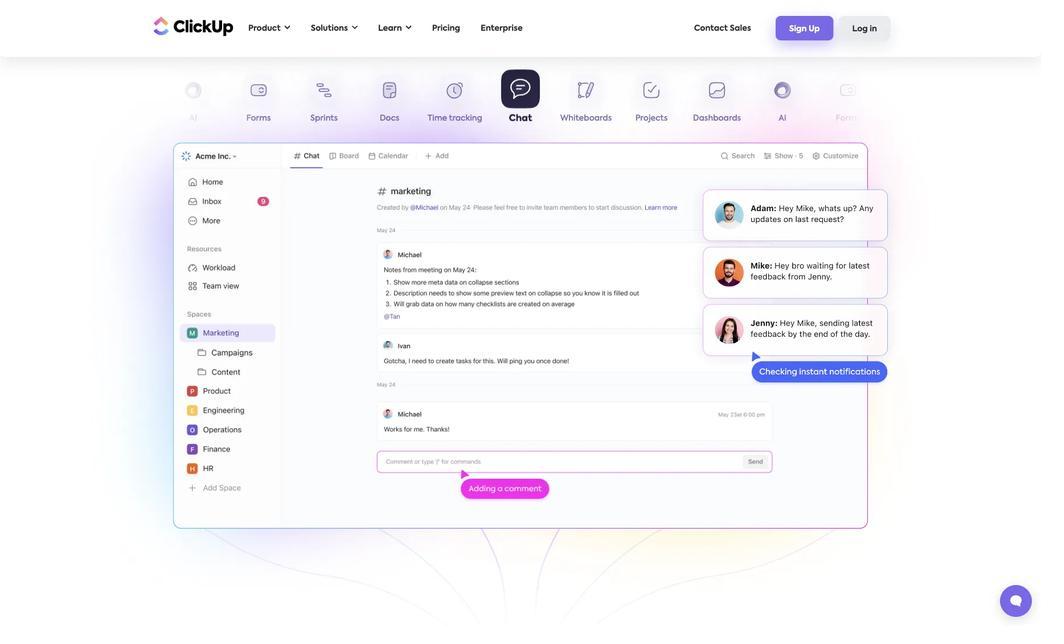 Task type: vqa. For each thing, say whether or not it's contained in the screenshot.
DOCS IMAGE
no



Task type: locate. For each thing, give the bounding box(es) containing it.
0 horizontal spatial ai button
[[160, 75, 226, 127]]

whiteboards button
[[553, 75, 619, 127]]

2 sprints from the left
[[900, 115, 928, 122]]

dashboards
[[104, 115, 152, 122], [693, 115, 741, 122]]

forms
[[246, 115, 271, 122], [836, 115, 861, 122]]

ai button
[[160, 75, 226, 127], [750, 75, 816, 127]]

docs
[[380, 115, 400, 122]]

dashboards button
[[95, 75, 160, 127], [685, 75, 750, 127]]

0 horizontal spatial sprints button
[[291, 75, 357, 127]]

0 horizontal spatial ai
[[189, 115, 197, 122]]

sprints
[[311, 115, 338, 122], [900, 115, 928, 122]]

1 horizontal spatial ai button
[[750, 75, 816, 127]]

0 horizontal spatial dashboards button
[[95, 75, 160, 127]]

pricing
[[432, 24, 460, 32]]

2 dashboards button from the left
[[685, 75, 750, 127]]

0 horizontal spatial forms
[[246, 115, 271, 122]]

contact sales link
[[689, 17, 757, 40]]

chat button
[[488, 71, 553, 127]]

ai
[[189, 115, 197, 122], [779, 115, 787, 122]]

1 horizontal spatial forms button
[[816, 75, 881, 127]]

0 horizontal spatial sprints
[[311, 115, 338, 122]]

2 ai button from the left
[[750, 75, 816, 127]]

enterprise
[[481, 24, 523, 32]]

product button
[[243, 17, 296, 40]]

chat image
[[173, 143, 868, 529], [689, 177, 902, 388]]

projects button
[[619, 75, 685, 127]]

2 ai from the left
[[779, 115, 787, 122]]

1 horizontal spatial ai
[[779, 115, 787, 122]]

0 horizontal spatial forms button
[[226, 75, 291, 127]]

tracking
[[449, 115, 483, 122]]

2 forms from the left
[[836, 115, 861, 122]]

1 horizontal spatial forms
[[836, 115, 861, 122]]

contact sales
[[694, 24, 751, 32]]

log in
[[853, 25, 877, 33]]

forms button
[[226, 75, 291, 127], [816, 75, 881, 127]]

1 horizontal spatial dashboards
[[693, 115, 741, 122]]

up
[[809, 25, 820, 33]]

0 horizontal spatial dashboards
[[104, 115, 152, 122]]

1 horizontal spatial sprints button
[[881, 75, 947, 127]]

sprints button
[[291, 75, 357, 127], [881, 75, 947, 127]]

1 horizontal spatial sprints
[[900, 115, 928, 122]]

solutions
[[311, 24, 348, 32]]

1 forms from the left
[[246, 115, 271, 122]]

1 horizontal spatial dashboards button
[[685, 75, 750, 127]]

forms for 1st forms "button" from the left
[[246, 115, 271, 122]]

1 dashboards from the left
[[104, 115, 152, 122]]

sign up button
[[776, 16, 834, 40]]

sales
[[730, 24, 751, 32]]



Task type: describe. For each thing, give the bounding box(es) containing it.
time
[[428, 115, 447, 122]]

docs button
[[357, 75, 422, 127]]

sign
[[790, 25, 807, 33]]

2 sprints button from the left
[[881, 75, 947, 127]]

clickup image
[[150, 15, 234, 37]]

contact
[[694, 24, 728, 32]]

1 sprints button from the left
[[291, 75, 357, 127]]

chat
[[509, 115, 532, 124]]

in
[[870, 25, 877, 33]]

log
[[853, 25, 868, 33]]

product
[[248, 24, 281, 32]]

1 ai from the left
[[189, 115, 197, 122]]

projects
[[636, 115, 668, 122]]

sign up
[[790, 25, 820, 33]]

2 forms button from the left
[[816, 75, 881, 127]]

whiteboards
[[560, 115, 612, 122]]

log in link
[[839, 16, 891, 40]]

time tracking button
[[422, 75, 488, 127]]

1 ai button from the left
[[160, 75, 226, 127]]

learn
[[378, 24, 402, 32]]

pricing link
[[427, 17, 466, 40]]

solutions button
[[305, 17, 363, 40]]

1 sprints from the left
[[311, 115, 338, 122]]

2 dashboards from the left
[[693, 115, 741, 122]]

1 forms button from the left
[[226, 75, 291, 127]]

time tracking
[[428, 115, 483, 122]]

1 dashboards button from the left
[[95, 75, 160, 127]]

enterprise link
[[475, 17, 529, 40]]

learn button
[[373, 17, 417, 40]]

forms for first forms "button" from the right
[[836, 115, 861, 122]]



